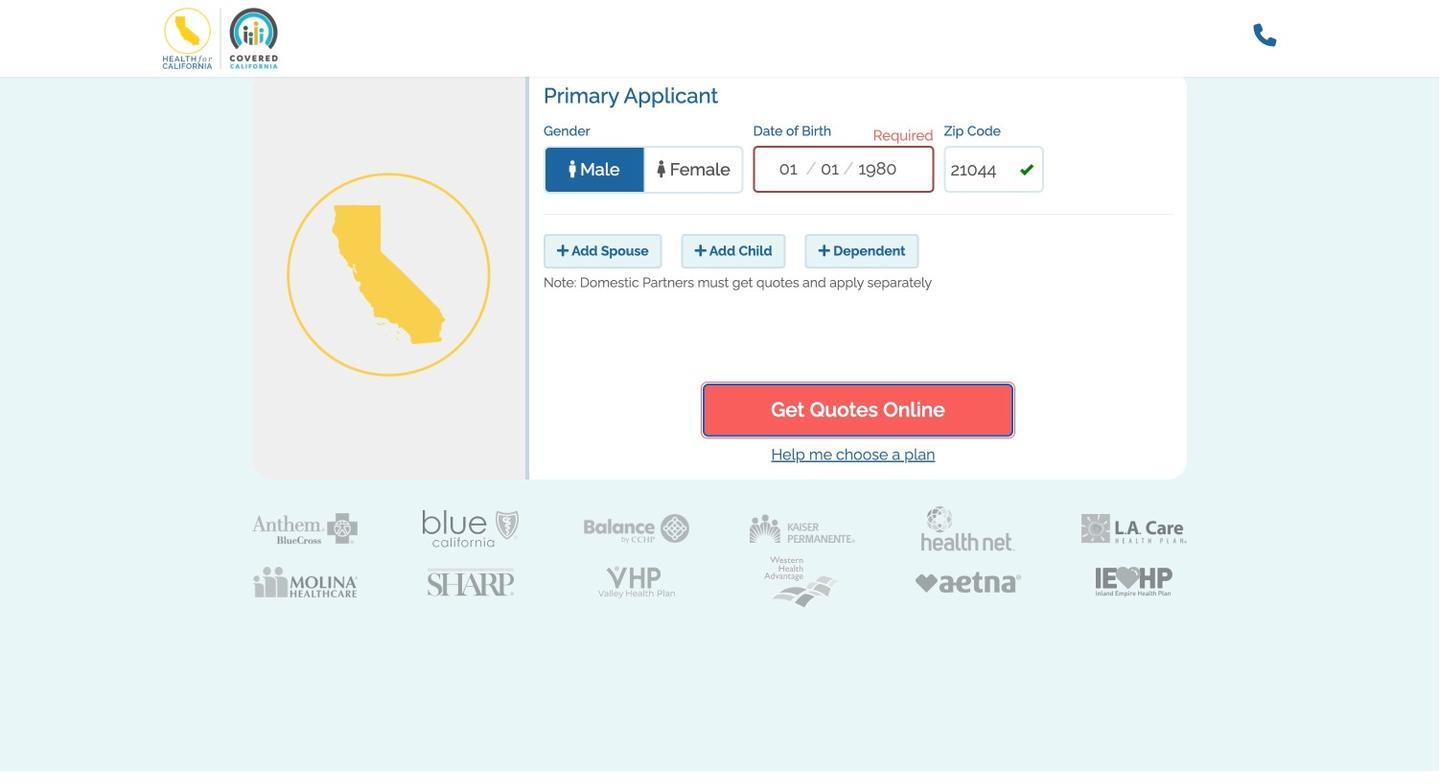 Task type: vqa. For each thing, say whether or not it's contained in the screenshot.
option
no



Task type: locate. For each thing, give the bounding box(es) containing it.
form
[[252, 24, 1187, 633]]

molina health insurance image
[[252, 567, 358, 597]]

plus image
[[695, 244, 707, 258]]

sharp health insurance image
[[428, 568, 514, 596]]

2 plus image from the left
[[819, 244, 830, 258]]

None text field
[[944, 146, 1044, 193]]

ok image
[[1020, 163, 1033, 177]]

anthem blue cross covered ca image
[[252, 513, 358, 544]]

health insurance quotes for california image
[[252, 138, 526, 412]]

covered california kaiser plans image
[[750, 514, 855, 543]]

chinese community health plan image
[[584, 514, 690, 544]]

plus image
[[557, 244, 569, 258], [819, 244, 830, 258]]

1 horizontal spatial plus image
[[819, 244, 830, 258]]

0 horizontal spatial plus image
[[557, 244, 569, 258]]

dd text field
[[817, 148, 843, 190]]



Task type: describe. For each thing, give the bounding box(es) containing it.
1 plus image from the left
[[557, 244, 569, 258]]

valley health insurance image
[[598, 566, 675, 598]]

female image
[[657, 161, 666, 178]]

mm text field
[[771, 148, 806, 190]]

covered california blue shield image
[[423, 510, 519, 547]]

western health advantage health insurance image
[[764, 557, 841, 607]]

yyyy text field
[[854, 148, 902, 190]]

male image
[[569, 161, 576, 178]]

covered california health net plans image
[[921, 505, 1017, 552]]

aetna health of california inc. image
[[916, 572, 1021, 592]]



